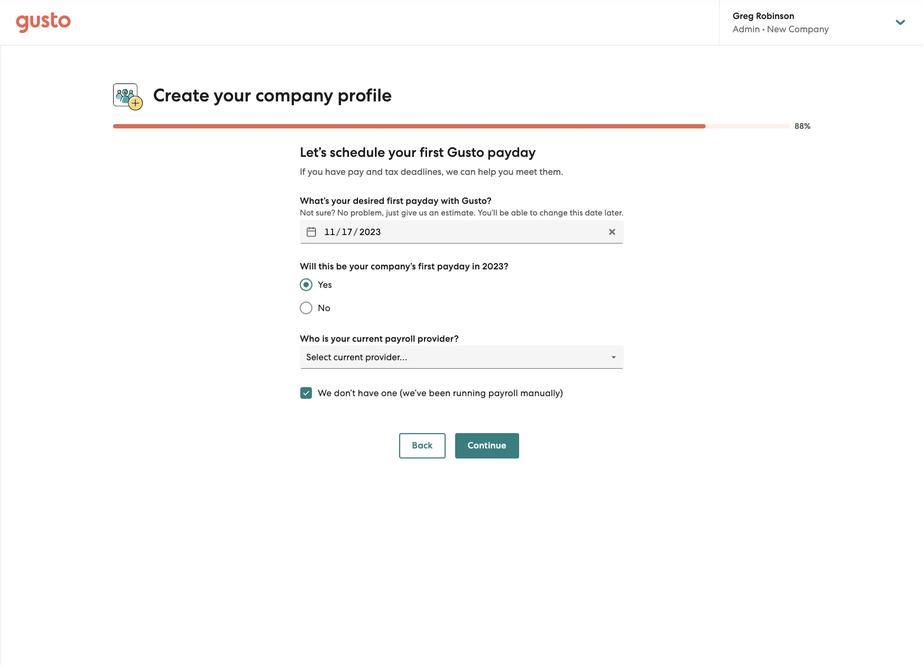 Task type: vqa. For each thing, say whether or not it's contained in the screenshot.
calculations
no



Task type: locate. For each thing, give the bounding box(es) containing it.
2 vertical spatial first
[[418, 261, 435, 272]]

/ down problem,
[[354, 227, 358, 237]]

(we've
[[400, 388, 427, 399]]

your up 'tax'
[[388, 144, 416, 161]]

back
[[412, 441, 433, 452]]

admin
[[733, 24, 760, 34]]

first right company's
[[418, 261, 435, 272]]

problem,
[[350, 208, 384, 218]]

Year (yyyy) field
[[358, 224, 382, 241]]

0 vertical spatial have
[[325, 167, 346, 177]]

2 vertical spatial payday
[[437, 261, 470, 272]]

be inside what's your desired first payday with gusto? not sure? no problem, just give us an estimate. you'll be able to change this date later.
[[499, 208, 509, 218]]

who
[[300, 334, 320, 345]]

your up sure?
[[331, 196, 351, 207]]

/ left year (yyyy) field
[[336, 227, 341, 237]]

/
[[336, 227, 341, 237], [354, 227, 358, 237]]

this inside what's your desired first payday with gusto? not sure? no problem, just give us an estimate. you'll be able to change this date later.
[[570, 208, 583, 218]]

payroll right current
[[385, 334, 415, 345]]

1 / from the left
[[336, 227, 341, 237]]

2 you from the left
[[498, 167, 514, 177]]

continue
[[468, 441, 506, 452]]

this
[[570, 208, 583, 218], [319, 261, 334, 272]]

us
[[419, 208, 427, 218]]

0 horizontal spatial have
[[325, 167, 346, 177]]

Month (mm) field
[[323, 224, 336, 241]]

88%
[[795, 122, 811, 131]]

2 / from the left
[[354, 227, 358, 237]]

no
[[337, 208, 348, 218], [318, 303, 330, 314]]

payday up meet
[[487, 144, 536, 161]]

greg robinson admin • new company
[[733, 11, 829, 34]]

first up just in the top of the page
[[387, 196, 403, 207]]

deadlines,
[[401, 167, 444, 177]]

you
[[308, 167, 323, 177], [498, 167, 514, 177]]

gusto?
[[462, 196, 492, 207]]

payroll right running
[[488, 388, 518, 399]]

your right the create
[[214, 85, 251, 106]]

1 vertical spatial this
[[319, 261, 334, 272]]

let's schedule your first gusto payday
[[300, 144, 536, 161]]

be left 'able'
[[499, 208, 509, 218]]

first inside what's your desired first payday with gusto? not sure? no problem, just give us an estimate. you'll be able to change this date later.
[[387, 196, 403, 207]]

0 vertical spatial first
[[420, 144, 444, 161]]

0 horizontal spatial this
[[319, 261, 334, 272]]

payday
[[487, 144, 536, 161], [406, 196, 439, 207], [437, 261, 470, 272]]

change
[[540, 208, 568, 218]]

0 horizontal spatial no
[[318, 303, 330, 314]]

1 horizontal spatial /
[[354, 227, 358, 237]]

0 vertical spatial be
[[499, 208, 509, 218]]

1 you from the left
[[308, 167, 323, 177]]

be right will
[[336, 261, 347, 272]]

1 horizontal spatial no
[[337, 208, 348, 218]]

first
[[420, 144, 444, 161], [387, 196, 403, 207], [418, 261, 435, 272]]

this left the date
[[570, 208, 583, 218]]

first up if you have pay and tax deadlines, we can help you meet them.
[[420, 144, 444, 161]]

give
[[401, 208, 417, 218]]

payday up us
[[406, 196, 439, 207]]

1 vertical spatial be
[[336, 261, 347, 272]]

1 vertical spatial first
[[387, 196, 403, 207]]

you right if
[[308, 167, 323, 177]]

0 horizontal spatial /
[[336, 227, 341, 237]]

you'll
[[478, 208, 497, 218]]

1 vertical spatial payday
[[406, 196, 439, 207]]

have left one
[[358, 388, 379, 399]]

home image
[[16, 12, 71, 33]]

0 vertical spatial this
[[570, 208, 583, 218]]

one
[[381, 388, 397, 399]]

0 horizontal spatial you
[[308, 167, 323, 177]]

running
[[453, 388, 486, 399]]

them.
[[539, 167, 563, 177]]

no down "yes"
[[318, 303, 330, 314]]

this right will
[[319, 261, 334, 272]]

1 horizontal spatial payroll
[[488, 388, 518, 399]]

be
[[499, 208, 509, 218], [336, 261, 347, 272]]

and
[[366, 167, 383, 177]]

sure?
[[316, 208, 335, 218]]

0 vertical spatial no
[[337, 208, 348, 218]]

your inside what's your desired first payday with gusto? not sure? no problem, just give us an estimate. you'll be able to change this date later.
[[331, 196, 351, 207]]

help
[[478, 167, 496, 177]]

will
[[300, 261, 316, 272]]

1 horizontal spatial have
[[358, 388, 379, 399]]

create
[[153, 85, 209, 106]]

first for gusto
[[420, 144, 444, 161]]

have left "pay"
[[325, 167, 346, 177]]

2023?
[[482, 261, 508, 272]]

1 horizontal spatial this
[[570, 208, 583, 218]]

have
[[325, 167, 346, 177], [358, 388, 379, 399]]

you right help at the top right of page
[[498, 167, 514, 177]]

what's your desired first payday with gusto? not sure? no problem, just give us an estimate. you'll be able to change this date later.
[[300, 196, 624, 218]]

continue button
[[455, 434, 519, 459]]

no right sure?
[[337, 208, 348, 218]]

have for don't
[[358, 388, 379, 399]]

provider?
[[418, 334, 459, 345]]

1 vertical spatial no
[[318, 303, 330, 314]]

yes
[[318, 280, 332, 290]]

your
[[214, 85, 251, 106], [388, 144, 416, 161], [331, 196, 351, 207], [349, 261, 368, 272], [331, 334, 350, 345]]

just
[[386, 208, 399, 218]]

1 vertical spatial have
[[358, 388, 379, 399]]

1 horizontal spatial you
[[498, 167, 514, 177]]

schedule
[[330, 144, 385, 161]]

0 horizontal spatial be
[[336, 261, 347, 272]]

1 horizontal spatial be
[[499, 208, 509, 218]]

payroll
[[385, 334, 415, 345], [488, 388, 518, 399]]

0 horizontal spatial payroll
[[385, 334, 415, 345]]

payday left in
[[437, 261, 470, 272]]

payday inside what's your desired first payday with gusto? not sure? no problem, just give us an estimate. you'll be able to change this date later.
[[406, 196, 439, 207]]



Task type: describe. For each thing, give the bounding box(es) containing it.
profile
[[338, 85, 392, 106]]

later.
[[605, 208, 624, 218]]

estimate.
[[441, 208, 476, 218]]

we
[[446, 167, 458, 177]]

meet
[[516, 167, 537, 177]]

company
[[255, 85, 333, 106]]

company
[[788, 24, 829, 34]]

is
[[322, 334, 329, 345]]

your right is at the left bottom of page
[[331, 334, 350, 345]]

no inside what's your desired first payday with gusto? not sure? no problem, just give us an estimate. you'll be able to change this date later.
[[337, 208, 348, 218]]

0 vertical spatial payday
[[487, 144, 536, 161]]

been
[[429, 388, 451, 399]]

date
[[585, 208, 603, 218]]

desired
[[353, 196, 385, 207]]

with
[[441, 196, 459, 207]]

back link
[[399, 434, 445, 459]]

greg
[[733, 11, 754, 22]]

No radio
[[295, 297, 318, 320]]

we
[[318, 388, 332, 399]]

have for you
[[325, 167, 346, 177]]

pay
[[348, 167, 364, 177]]

first for payday
[[387, 196, 403, 207]]

new
[[767, 24, 786, 34]]

create your company profile
[[153, 85, 392, 106]]

let's
[[300, 144, 327, 161]]

able
[[511, 208, 528, 218]]

robinson
[[756, 11, 794, 22]]

Day (dd) field
[[341, 224, 354, 241]]

current
[[352, 334, 383, 345]]

what's
[[300, 196, 329, 207]]

we don't have one (we've been running payroll manually)
[[318, 388, 563, 399]]

who is your current payroll provider?
[[300, 334, 459, 345]]

your left company's
[[349, 261, 368, 272]]

will this be your company's first payday in 2023?
[[300, 261, 508, 272]]

company's
[[371, 261, 416, 272]]

can
[[460, 167, 476, 177]]

if you have pay and tax deadlines, we can help you meet them.
[[300, 167, 563, 177]]

an
[[429, 208, 439, 218]]

not
[[300, 208, 314, 218]]

•
[[762, 24, 765, 34]]

if
[[300, 167, 305, 177]]

Yes radio
[[295, 273, 318, 297]]

tax
[[385, 167, 398, 177]]

manually)
[[520, 388, 563, 399]]

1 vertical spatial payroll
[[488, 388, 518, 399]]

in
[[472, 261, 480, 272]]

0 vertical spatial payroll
[[385, 334, 415, 345]]

to
[[530, 208, 538, 218]]

gusto
[[447, 144, 484, 161]]

don't
[[334, 388, 356, 399]]

We don't have one (we've been running payroll manually) checkbox
[[295, 382, 318, 405]]



